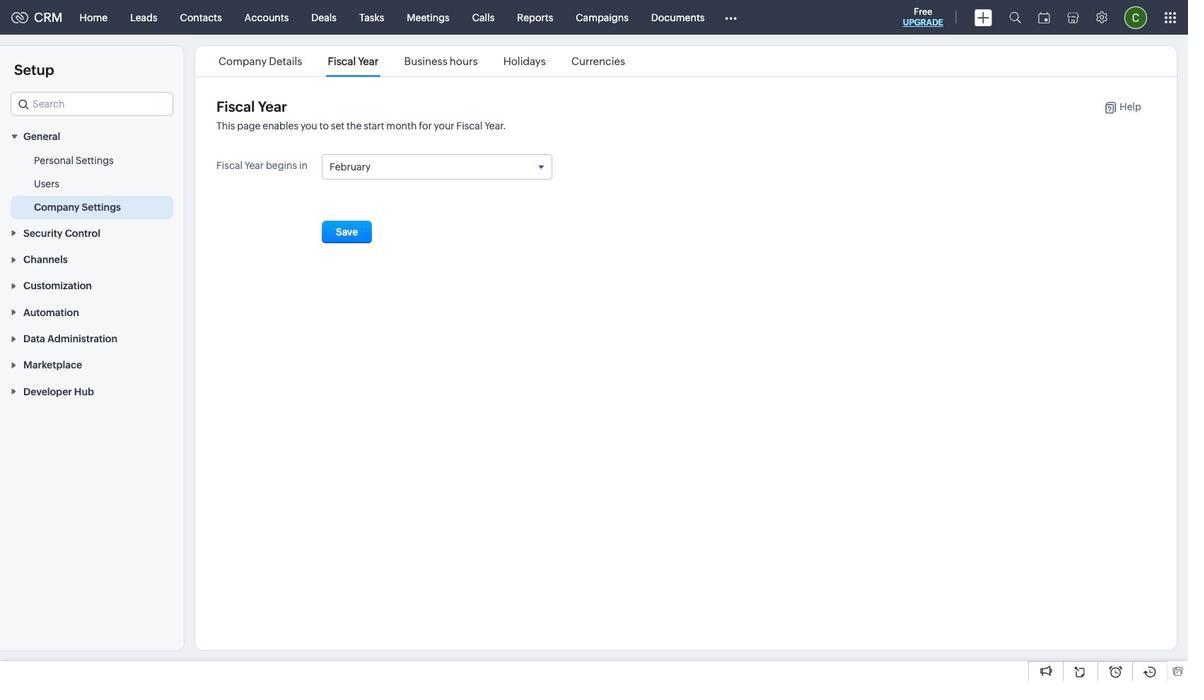 Task type: vqa. For each thing, say whether or not it's contained in the screenshot.
button
no



Task type: locate. For each thing, give the bounding box(es) containing it.
profile element
[[1117, 0, 1156, 34]]

list
[[206, 46, 638, 76]]

calendar image
[[1039, 12, 1051, 23]]

logo image
[[11, 12, 28, 23]]

None field
[[11, 92, 173, 116], [323, 155, 552, 179], [323, 155, 552, 179]]

region
[[0, 150, 184, 220]]

None submit
[[322, 221, 373, 244]]

Search text field
[[11, 93, 173, 115]]

create menu element
[[967, 0, 1001, 34]]



Task type: describe. For each thing, give the bounding box(es) containing it.
search image
[[1010, 11, 1022, 23]]

search element
[[1001, 0, 1030, 35]]

Other Modules field
[[717, 6, 747, 29]]

profile image
[[1125, 6, 1148, 29]]

create menu image
[[975, 9, 993, 26]]

none field the search
[[11, 92, 173, 116]]



